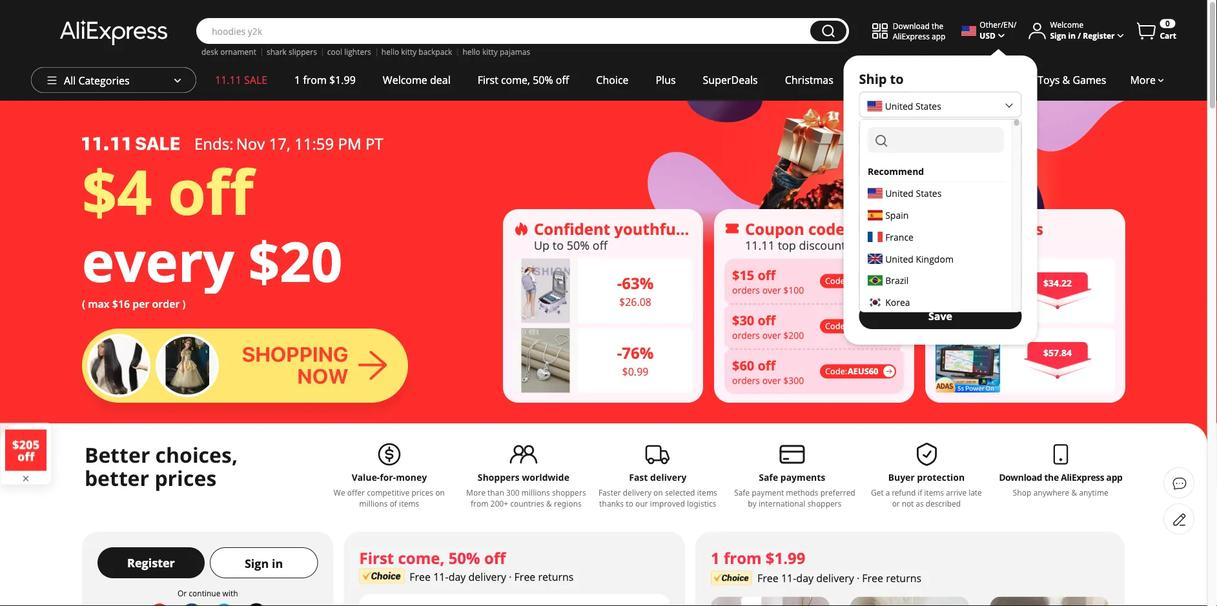 Task type: describe. For each thing, give the bounding box(es) containing it.
day for $1.99
[[797, 572, 814, 586]]

the
[[932, 20, 944, 31]]

code: aeus60
[[826, 366, 879, 377]]

over for $30 off
[[763, 329, 781, 341]]

1 vertical spatial first come, 50% off
[[359, 548, 506, 569]]

orders for $30
[[733, 329, 760, 341]]

11.11 sale link
[[202, 67, 281, 93]]

codes
[[809, 218, 853, 239]]

0 horizontal spatial come,
[[398, 548, 445, 569]]

kingdom
[[916, 253, 954, 265]]

hello kitty pajamas
[[463, 47, 530, 57]]

ends:
[[194, 133, 234, 154]]

max
[[88, 297, 110, 311]]

pajamas
[[500, 47, 530, 57]]

download the aliexpress app
[[893, 20, 946, 41]]

$57.84
[[1044, 347, 1072, 359]]

$60 off orders over $300
[[733, 357, 804, 387]]

11- for 50%
[[434, 570, 449, 584]]

coupon codes
[[745, 218, 853, 239]]

app
[[932, 31, 946, 41]]

2 united from the top
[[885, 187, 914, 200]]

11- for $1.99
[[782, 572, 797, 586]]

17,
[[269, 133, 291, 154]]

confident youthful styles
[[534, 218, 730, 239]]

welcome for welcome deal
[[383, 73, 428, 87]]

christmas
[[785, 73, 834, 87]]

· for first come, 50% off
[[509, 570, 512, 584]]

hello for hello kitty pajamas
[[463, 47, 480, 57]]

en
[[1004, 19, 1014, 30]]

kitty for backpack
[[401, 47, 417, 57]]

off inside $15 off orders over $100
[[758, 266, 776, 284]]

styles
[[685, 218, 730, 239]]

icon image for confident youthful styles
[[514, 221, 529, 237]]

ornament
[[220, 47, 256, 57]]

0 vertical spatial )
[[914, 275, 917, 287]]

cool lighters
[[327, 47, 371, 57]]

welcome deal link
[[369, 67, 464, 93]]

$60
[[733, 357, 755, 374]]

desk
[[202, 47, 218, 57]]

0 horizontal spatial 50%
[[449, 548, 480, 569]]

2 states from the top
[[916, 187, 942, 200]]

lighters
[[344, 47, 371, 57]]

free 11-day delivery · free returns for 50%
[[410, 570, 574, 584]]

download
[[893, 20, 930, 31]]

0 vertical spatial register
[[1083, 30, 1115, 41]]

shark slippers
[[267, 47, 317, 57]]

or continue with
[[178, 588, 238, 599]]

language
[[859, 189, 922, 206]]

$4
[[82, 149, 152, 233]]

currency
[[859, 245, 918, 263]]

toys & games link
[[1025, 67, 1120, 93]]

code: for $15 off
[[826, 276, 848, 287]]

/ for en
[[1014, 19, 1017, 30]]

with
[[223, 588, 238, 599]]

$20
[[249, 224, 343, 298]]

hoodies y2k text field
[[205, 25, 804, 37]]

in for sign in / register
[[1069, 30, 1076, 41]]

first come, 50% off inside "link"
[[478, 73, 569, 87]]

-63% $26.08
[[617, 273, 654, 309]]

76%
[[622, 343, 654, 364]]

returns for first come, 50% off
[[538, 570, 574, 584]]

delivery for 50%
[[469, 570, 506, 584]]

1 united states from the top
[[885, 100, 942, 113]]

0 horizontal spatial register
[[127, 555, 175, 571]]

1 vertical spatial 1
[[711, 548, 720, 569]]

code: for $30 off
[[826, 321, 848, 332]]

up
[[534, 237, 550, 253]]

$100
[[784, 284, 804, 296]]

korea
[[885, 296, 910, 309]]

or
[[178, 588, 187, 599]]

toys & games
[[1038, 73, 1107, 87]]

all categories
[[64, 74, 130, 88]]

1 alabama from the top
[[868, 130, 905, 142]]

11.11 inside superdeals 11.11 save big
[[957, 237, 986, 253]]

1 vertical spatial save
[[929, 309, 953, 323]]

coupon bg image
[[725, 259, 904, 394]]

$0.99
[[622, 365, 649, 379]]

&
[[1063, 73, 1070, 87]]

11.11 top discounts
[[745, 237, 852, 253]]

confident
[[534, 218, 610, 239]]

$26.08
[[619, 295, 652, 309]]

aliexpress
[[893, 31, 930, 41]]

christmas link
[[772, 67, 847, 93]]

$300
[[784, 374, 804, 387]]

pop picture image
[[5, 430, 47, 471]]

hello kitty backpack
[[382, 47, 452, 57]]

first come, 50% off link
[[464, 67, 583, 93]]

1 horizontal spatial $1.99
[[766, 548, 806, 569]]

0 horizontal spatial first
[[359, 548, 394, 569]]

first inside "link"
[[478, 73, 499, 87]]

code: aeus30
[[826, 321, 879, 332]]

cart
[[1160, 30, 1177, 41]]

hello for hello kitty backpack
[[382, 47, 399, 57]]

categories
[[78, 74, 130, 88]]

choice
[[596, 73, 629, 87]]

11:59
[[295, 133, 334, 154]]

games
[[1073, 73, 1107, 87]]

1 from $1.99 link
[[281, 67, 369, 93]]

$30
[[733, 311, 755, 329]]

order
[[152, 297, 180, 311]]

eur
[[868, 275, 885, 287]]

$15
[[733, 266, 755, 284]]

· for 1 from $1.99
[[857, 572, 860, 586]]

superdeals 11.11 save big
[[957, 218, 1044, 253]]

delivery for $1.99
[[817, 572, 854, 586]]

0 cart
[[1160, 18, 1177, 41]]

3 united from the top
[[885, 253, 914, 265]]

sign in / register
[[1051, 30, 1115, 41]]

euro
[[892, 275, 912, 287]]

come, inside "link"
[[501, 73, 530, 87]]

) inside every $20 ( max $16 per order )
[[182, 297, 186, 311]]

hello kitty backpack link
[[382, 47, 452, 57]]



Task type: locate. For each thing, give the bounding box(es) containing it.
1 horizontal spatial sign
[[1051, 30, 1067, 41]]

other/
[[980, 19, 1004, 30]]

save
[[989, 237, 1015, 253], [929, 309, 953, 323]]

0 horizontal spatial delivery
[[469, 570, 506, 584]]

first
[[478, 73, 499, 87], [359, 548, 394, 569]]

youthful
[[615, 218, 681, 239]]

0 horizontal spatial from
[[303, 73, 327, 87]]

0 vertical spatial in
[[1069, 30, 1076, 41]]

backpack
[[419, 47, 452, 57]]

1 orders from the top
[[733, 284, 760, 296]]

welcome up & on the right of page
[[1051, 19, 1084, 30]]

( right the eur
[[887, 275, 890, 287]]

other/ en /
[[980, 19, 1017, 30]]

per
[[133, 297, 149, 311]]

cool
[[327, 47, 342, 57]]

$1.99 inside 1 from $1.99 link
[[329, 73, 356, 87]]

top
[[778, 237, 796, 253]]

2 vertical spatial orders
[[733, 374, 760, 387]]

off inside "link"
[[556, 73, 569, 87]]

0 vertical spatial -
[[617, 273, 622, 294]]

1 vertical spatial sign
[[245, 556, 269, 572]]

0 horizontal spatial returns
[[538, 570, 574, 584]]

1 vertical spatial )
[[182, 297, 186, 311]]

1 horizontal spatial 1
[[711, 548, 720, 569]]

hello right backpack
[[463, 47, 480, 57]]

0 horizontal spatial kitty
[[401, 47, 417, 57]]

code: aeus15
[[826, 276, 879, 287]]

0 horizontal spatial 11-
[[434, 570, 449, 584]]

to right up
[[553, 237, 564, 253]]

0 vertical spatial from
[[303, 73, 327, 87]]

icon image left confident
[[514, 221, 529, 237]]

united down france
[[885, 253, 914, 265]]

11-
[[434, 570, 449, 584], [782, 572, 797, 586]]

welcome deal
[[383, 73, 451, 87]]

nov
[[236, 133, 265, 154]]

to for ship
[[891, 70, 904, 88]]

returns for 1 from $1.99
[[886, 572, 922, 586]]

1 vertical spatial states
[[916, 187, 942, 200]]

1 horizontal spatial from
[[724, 548, 762, 569]]

2 hello from the left
[[463, 47, 480, 57]]

0 vertical spatial 50%
[[533, 73, 553, 87]]

2 horizontal spatial 50%
[[567, 237, 590, 253]]

united states
[[885, 100, 942, 113], [885, 187, 942, 200]]

0 horizontal spatial to
[[553, 237, 564, 253]]

alabama up language
[[868, 161, 905, 173]]

11.11 right "kingdom" on the top
[[957, 237, 986, 253]]

/ right other/
[[1014, 19, 1017, 30]]

product image image
[[522, 259, 570, 323], [936, 259, 1001, 323], [522, 328, 570, 393], [936, 328, 1001, 393]]

1 vertical spatial 1 from $1.99
[[711, 548, 806, 569]]

united up spain
[[885, 187, 914, 200]]

furniture link
[[847, 67, 919, 93]]

states down recommend
[[916, 187, 942, 200]]

1 vertical spatial -
[[617, 343, 622, 364]]

1 horizontal spatial hello
[[463, 47, 480, 57]]

off inside $60 off orders over $300
[[758, 357, 776, 374]]

over inside $15 off orders over $100
[[763, 284, 781, 296]]

0 vertical spatial 1
[[295, 73, 301, 87]]

1 vertical spatial code:
[[826, 321, 848, 332]]

welcome down hello kitty backpack at top
[[383, 73, 428, 87]]

orders for $60
[[733, 374, 760, 387]]

3 over from the top
[[763, 374, 781, 387]]

2 horizontal spatial 11.11
[[957, 237, 986, 253]]

1 vertical spatial united
[[885, 187, 914, 200]]

plus link
[[642, 67, 690, 93]]

$1.99
[[329, 73, 356, 87], [766, 548, 806, 569]]

1 horizontal spatial /
[[1078, 30, 1081, 41]]

2 icon image from the left
[[725, 221, 740, 237]]

3 orders from the top
[[733, 374, 760, 387]]

0 horizontal spatial 1 from $1.99
[[295, 73, 356, 87]]

kitty left pajamas
[[482, 47, 498, 57]]

1 horizontal spatial welcome
[[1051, 19, 1084, 30]]

None button
[[811, 21, 847, 41]]

eur ( euro )
[[868, 275, 917, 287]]

free 11-day delivery · free returns for $1.99
[[758, 572, 922, 586]]

1 horizontal spatial icon image
[[725, 221, 740, 237]]

1 vertical spatial $1.99
[[766, 548, 806, 569]]

1 vertical spatial over
[[763, 329, 781, 341]]

orders inside $15 off orders over $100
[[733, 284, 760, 296]]

welcome
[[1051, 19, 1084, 30], [383, 73, 428, 87]]

0 vertical spatial first come, 50% off
[[478, 73, 569, 87]]

off inside the '$30 off orders over $200'
[[758, 311, 776, 329]]

$34.22 link
[[936, 259, 1116, 323]]

close image
[[21, 474, 31, 484]]

2 vertical spatial over
[[763, 374, 781, 387]]

0 vertical spatial welcome
[[1051, 19, 1084, 30]]

0 horizontal spatial )
[[182, 297, 186, 311]]

0 vertical spatial to
[[891, 70, 904, 88]]

returns
[[538, 570, 574, 584], [886, 572, 922, 586]]

11.11 for 11.11 sale
[[215, 73, 241, 87]]

2 united states from the top
[[885, 187, 942, 200]]

/ up toys & games
[[1078, 30, 1081, 41]]

0 horizontal spatial in
[[272, 556, 283, 572]]

- inside -63% $26.08
[[617, 273, 622, 294]]

1 vertical spatial alabama
[[868, 161, 905, 173]]

icon image left coupon
[[725, 221, 740, 237]]

save down "kingdom" on the top
[[929, 309, 953, 323]]

choice link
[[583, 67, 642, 93]]

0 horizontal spatial save
[[929, 309, 953, 323]]

0 vertical spatial first
[[478, 73, 499, 87]]

$34.22
[[1044, 277, 1072, 289]]

0 vertical spatial come,
[[501, 73, 530, 87]]

0 vertical spatial $1.99
[[329, 73, 356, 87]]

- for 63%
[[617, 273, 622, 294]]

0 vertical spatial 1 from $1.99
[[295, 73, 356, 87]]

1 icon image from the left
[[514, 221, 529, 237]]

1 horizontal spatial save
[[989, 237, 1015, 253]]

1 horizontal spatial come,
[[501, 73, 530, 87]]

orders inside the '$30 off orders over $200'
[[733, 329, 760, 341]]

all
[[64, 74, 76, 88]]

welcome inside welcome deal 'link'
[[383, 73, 428, 87]]

hello
[[382, 47, 399, 57], [463, 47, 480, 57]]

big
[[1018, 237, 1034, 253]]

code: for $60 off
[[826, 366, 848, 377]]

1 vertical spatial register
[[127, 555, 175, 571]]

/ for in
[[1078, 30, 1081, 41]]

3 code: from the top
[[826, 366, 848, 377]]

0 horizontal spatial free 11-day delivery · free returns
[[410, 570, 574, 584]]

11.11 left sale
[[215, 73, 241, 87]]

toys
[[1038, 73, 1060, 87]]

orders left $300
[[733, 374, 760, 387]]

free 11-day delivery · free returns
[[410, 570, 574, 584], [758, 572, 922, 586]]

1 horizontal spatial delivery
[[817, 572, 854, 586]]

1 horizontal spatial (
[[887, 275, 890, 287]]

- down $26.08 at right
[[617, 343, 622, 364]]

50% inside "link"
[[533, 73, 553, 87]]

code: left aeus15
[[826, 276, 848, 287]]

to right ship
[[891, 70, 904, 88]]

orders inside $60 off orders over $300
[[733, 374, 760, 387]]

1 horizontal spatial superdeals
[[957, 218, 1044, 239]]

1 horizontal spatial 1 from $1.99
[[711, 548, 806, 569]]

1 vertical spatial to
[[553, 237, 564, 253]]

) right euro
[[914, 275, 917, 287]]

pm
[[338, 133, 362, 154]]

delivery
[[469, 570, 506, 584], [817, 572, 854, 586]]

usd
[[980, 30, 996, 41]]

over inside the '$30 off orders over $200'
[[763, 329, 781, 341]]

orders for $15
[[733, 284, 760, 296]]

0 horizontal spatial hello
[[382, 47, 399, 57]]

1 vertical spatial orders
[[733, 329, 760, 341]]

) right "order"
[[182, 297, 186, 311]]

alabama up recommend
[[868, 130, 905, 142]]

0 vertical spatial over
[[763, 284, 781, 296]]

orders up $60
[[733, 329, 760, 341]]

- for 76%
[[617, 343, 622, 364]]

0 vertical spatial save
[[989, 237, 1015, 253]]

kitty for pajamas
[[482, 47, 498, 57]]

0 vertical spatial superdeals
[[703, 73, 758, 87]]

11.11
[[215, 73, 241, 87], [745, 237, 775, 253], [957, 237, 986, 253]]

2 alabama from the top
[[868, 161, 905, 173]]

cool lighters link
[[327, 47, 371, 57]]

superdeals link
[[690, 67, 772, 93]]

1 vertical spatial first
[[359, 548, 394, 569]]

0 horizontal spatial $1.99
[[329, 73, 356, 87]]

0 vertical spatial states
[[916, 100, 942, 113]]

1 united from the top
[[885, 100, 914, 113]]

1 horizontal spatial first
[[478, 73, 499, 87]]

sign for sign in
[[245, 556, 269, 572]]

( left max
[[82, 297, 85, 311]]

0 horizontal spatial ·
[[509, 570, 512, 584]]

0 vertical spatial (
[[887, 275, 890, 287]]

code: left aeus30
[[826, 321, 848, 332]]

2 code: from the top
[[826, 321, 848, 332]]

united states down furniture link
[[885, 100, 942, 113]]

0 horizontal spatial icon image
[[514, 221, 529, 237]]

orders
[[733, 284, 760, 296], [733, 329, 760, 341], [733, 374, 760, 387]]

english
[[868, 218, 898, 230]]

2 kitty from the left
[[482, 47, 498, 57]]

$16
[[112, 297, 130, 311]]

·
[[509, 570, 512, 584], [857, 572, 860, 586]]

save left big
[[989, 237, 1015, 253]]

11.11 left top
[[745, 237, 775, 253]]

over left the $200
[[763, 329, 781, 341]]

ends: nov 17, 11:59 pm pt
[[194, 133, 383, 154]]

coupon
[[745, 218, 805, 239]]

2 orders from the top
[[733, 329, 760, 341]]

0 vertical spatial alabama
[[868, 130, 905, 142]]

( inside every $20 ( max $16 per order )
[[82, 297, 85, 311]]

1 horizontal spatial day
[[797, 572, 814, 586]]

2 vertical spatial code:
[[826, 366, 848, 377]]

0 horizontal spatial 11.11
[[215, 73, 241, 87]]

day
[[449, 570, 466, 584], [797, 572, 814, 586]]

shark slippers link
[[267, 47, 317, 57]]

1 vertical spatial in
[[272, 556, 283, 572]]

spain
[[885, 209, 909, 222]]

$57.84 link
[[936, 328, 1116, 393]]

more
[[1131, 73, 1156, 87]]

1 vertical spatial from
[[724, 548, 762, 569]]

over for $15 off
[[763, 284, 781, 296]]

1 horizontal spatial to
[[891, 70, 904, 88]]

pt
[[366, 133, 383, 154]]

- up $26.08 at right
[[617, 273, 622, 294]]

united kingdom
[[885, 253, 954, 265]]

2 over from the top
[[763, 329, 781, 341]]

superdeals for superdeals
[[703, 73, 758, 87]]

-76% $0.99
[[617, 343, 654, 379]]

brazil
[[885, 275, 909, 287]]

1 vertical spatial come,
[[398, 548, 445, 569]]

0 vertical spatial orders
[[733, 284, 760, 296]]

france
[[885, 231, 914, 243]]

first come, 50% off
[[478, 73, 569, 87], [359, 548, 506, 569]]

0 horizontal spatial sign
[[245, 556, 269, 572]]

1
[[295, 73, 301, 87], [711, 548, 720, 569]]

0 vertical spatial united states
[[885, 100, 942, 113]]

states down furniture link
[[916, 100, 942, 113]]

orders up $30
[[733, 284, 760, 296]]

sign
[[1051, 30, 1067, 41], [245, 556, 269, 572]]

1 states from the top
[[916, 100, 942, 113]]

over left $100
[[763, 284, 781, 296]]

1 horizontal spatial 11.11
[[745, 237, 775, 253]]

superdeals for superdeals 11.11 save big
[[957, 218, 1044, 239]]

plus
[[656, 73, 676, 87]]

1 horizontal spatial 11-
[[782, 572, 797, 586]]

1 horizontal spatial free 11-day delivery · free returns
[[758, 572, 922, 586]]

welcome for welcome
[[1051, 19, 1084, 30]]

11.11 for 11.11 top discounts
[[745, 237, 775, 253]]

ship to
[[859, 70, 904, 88]]

2 - from the top
[[617, 343, 622, 364]]

sign in
[[245, 556, 283, 572]]

sign for sign in / register
[[1051, 30, 1067, 41]]

1 horizontal spatial in
[[1069, 30, 1076, 41]]

50%
[[533, 73, 553, 87], [567, 237, 590, 253], [449, 548, 480, 569]]

- inside -76% $0.99
[[617, 343, 622, 364]]

0 horizontal spatial day
[[449, 570, 466, 584]]

0 horizontal spatial (
[[82, 297, 85, 311]]

save inside superdeals 11.11 save big
[[989, 237, 1015, 253]]

united states up spain
[[885, 187, 942, 200]]

ship
[[859, 70, 887, 88]]

0 horizontal spatial superdeals
[[703, 73, 758, 87]]

$15 off orders over $100
[[733, 266, 804, 296]]

1 hello from the left
[[382, 47, 399, 57]]

hello right lighters on the top left of page
[[382, 47, 399, 57]]

1 over from the top
[[763, 284, 781, 296]]

0 vertical spatial united
[[885, 100, 914, 113]]

every $20 ( max $16 per order )
[[82, 224, 343, 311]]

icon image for coupon codes
[[725, 221, 740, 237]]

1 - from the top
[[617, 273, 622, 294]]

1 kitty from the left
[[401, 47, 417, 57]]

code: left aeus60
[[826, 366, 848, 377]]

$200
[[784, 329, 804, 341]]

over for $60 off
[[763, 374, 781, 387]]

day for 50%
[[449, 570, 466, 584]]

0 vertical spatial sign
[[1051, 30, 1067, 41]]

1 vertical spatial (
[[82, 297, 85, 311]]

1 horizontal spatial returns
[[886, 572, 922, 586]]

kitty left backpack
[[401, 47, 417, 57]]

desk ornament link
[[202, 47, 256, 57]]

to
[[891, 70, 904, 88], [553, 237, 564, 253]]

over inside $60 off orders over $300
[[763, 374, 781, 387]]

slippers
[[289, 47, 317, 57]]

1 code: from the top
[[826, 276, 848, 287]]

aeus30
[[848, 321, 879, 332]]

2 vertical spatial 50%
[[449, 548, 480, 569]]

in for sign in
[[272, 556, 283, 572]]

every
[[82, 224, 234, 298]]

1 vertical spatial superdeals
[[957, 218, 1044, 239]]

1 vertical spatial 50%
[[567, 237, 590, 253]]

united down furniture link
[[885, 100, 914, 113]]

over left $300
[[763, 374, 781, 387]]

from
[[303, 73, 327, 87], [724, 548, 762, 569]]

0 vertical spatial code:
[[826, 276, 848, 287]]

None field
[[868, 127, 1004, 153]]

0 horizontal spatial welcome
[[383, 73, 428, 87]]

icon image
[[514, 221, 529, 237], [725, 221, 740, 237]]

superdeals
[[703, 73, 758, 87], [957, 218, 1044, 239]]

choice image
[[359, 569, 405, 584]]

2 vertical spatial united
[[885, 253, 914, 265]]

1 horizontal spatial register
[[1083, 30, 1115, 41]]

to for up
[[553, 237, 564, 253]]

free
[[410, 570, 431, 584], [515, 570, 536, 584], [758, 572, 779, 586], [863, 572, 884, 586]]

1 horizontal spatial ·
[[857, 572, 860, 586]]



Task type: vqa. For each thing, say whether or not it's contained in the screenshot.


